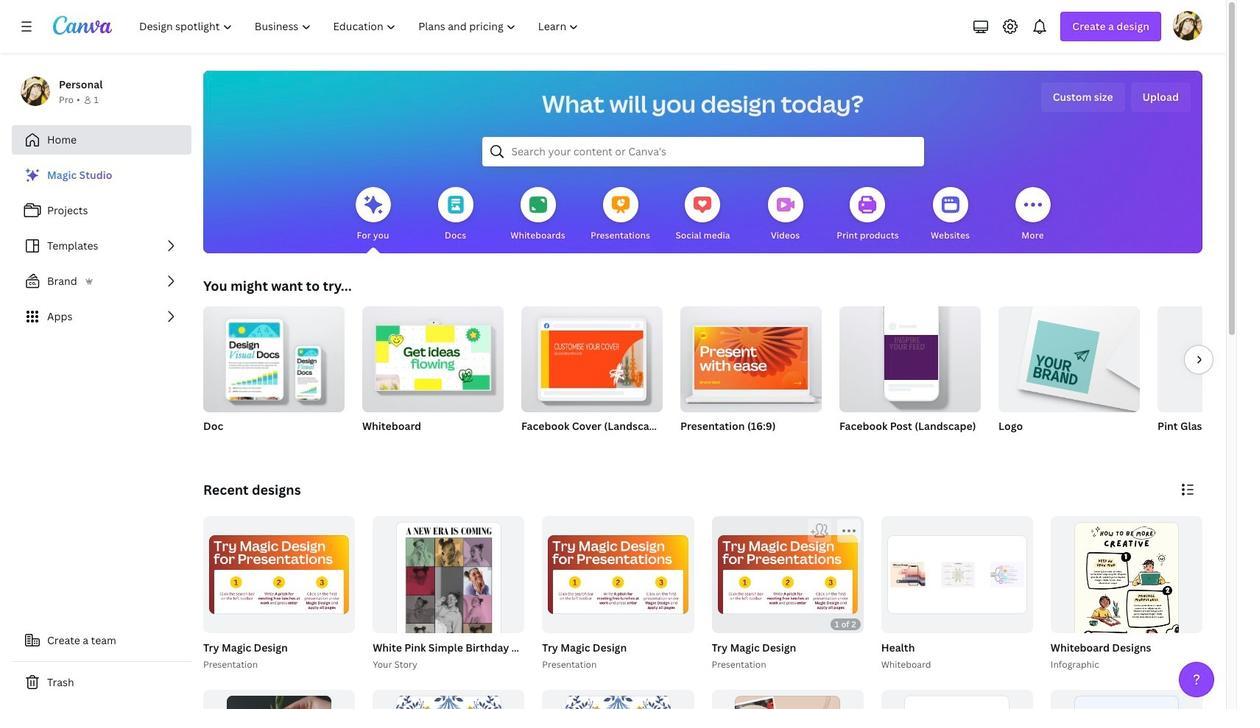 Task type: vqa. For each thing, say whether or not it's contained in the screenshot.
Gary Orlando ICON
no



Task type: describe. For each thing, give the bounding box(es) containing it.
top level navigation element
[[130, 12, 592, 41]]

stephanie aranda image
[[1173, 11, 1203, 41]]

Search search field
[[512, 138, 895, 166]]



Task type: locate. For each thing, give the bounding box(es) containing it.
list
[[12, 161, 191, 331]]

group
[[203, 301, 345, 452], [203, 301, 345, 412], [681, 301, 822, 452], [681, 301, 822, 412], [840, 301, 981, 452], [840, 301, 981, 412], [999, 301, 1140, 452], [999, 301, 1140, 412], [362, 306, 504, 452], [362, 306, 504, 412], [521, 306, 663, 452], [1158, 306, 1237, 452], [1158, 306, 1237, 412], [200, 516, 355, 672], [203, 516, 355, 633], [370, 516, 672, 709], [373, 516, 525, 709], [539, 516, 694, 672], [542, 516, 694, 633], [709, 516, 864, 672], [712, 516, 864, 633], [878, 516, 1033, 672], [881, 516, 1033, 633], [1048, 516, 1203, 709], [1051, 516, 1203, 709], [203, 690, 355, 709], [373, 690, 525, 709], [542, 690, 694, 709], [712, 690, 864, 709], [881, 690, 1033, 709], [1051, 690, 1203, 709]]

None search field
[[482, 137, 924, 166]]



